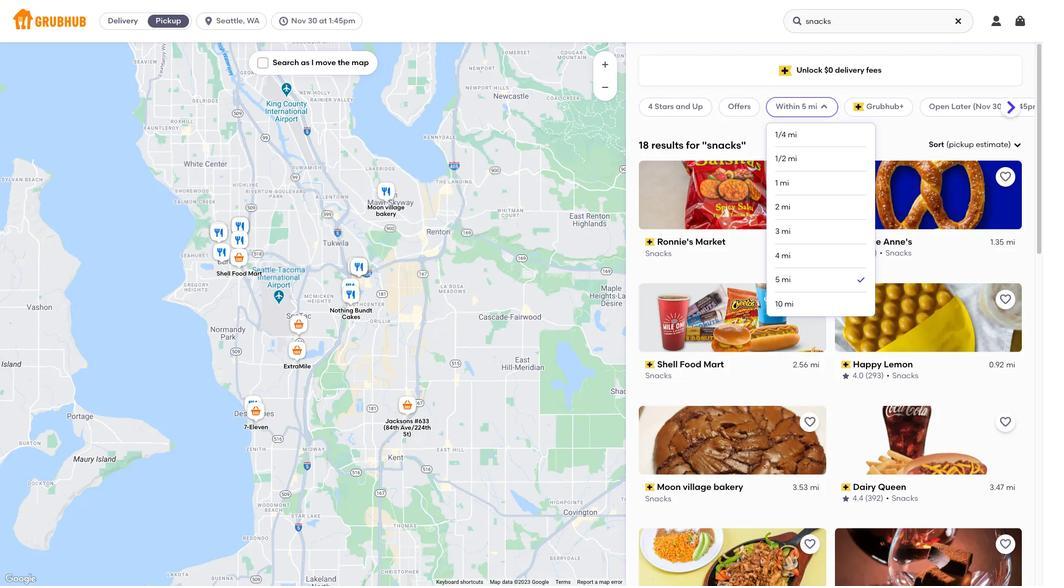 Task type: locate. For each thing, give the bounding box(es) containing it.
0 vertical spatial moon village bakery
[[368, 204, 405, 218]]

mi right '1/2'
[[788, 154, 797, 164]]

mi inside option
[[782, 276, 791, 285]]

0 horizontal spatial 4
[[648, 102, 653, 112]]

• snacks for happy lemon
[[887, 372, 919, 381]]

grubhub plus flag logo image left unlock
[[779, 65, 792, 76]]

1 vertical spatial 5
[[776, 276, 780, 285]]

1 vertical spatial moon village bakery
[[657, 482, 744, 493]]

1 horizontal spatial moon
[[657, 482, 681, 493]]

(nov
[[973, 102, 991, 112]]

food inside map region
[[232, 270, 247, 278]]

• snacks
[[887, 372, 919, 381], [886, 495, 918, 504]]

4.0
[[853, 372, 864, 381]]

nothing bundt cakes
[[330, 308, 372, 321]]

30 right (nov at the right top of the page
[[993, 102, 1002, 112]]

18
[[639, 139, 649, 151]]

ave/224th
[[401, 425, 431, 432]]

mart down shell food mart logo
[[704, 360, 724, 370]]

mart
[[248, 270, 262, 278], [704, 360, 724, 370]]

1 vertical spatial •
[[887, 372, 890, 381]]

1:45pm)
[[1014, 102, 1043, 112]]

mi right 0.92
[[1007, 361, 1016, 370]]

pickup button
[[146, 12, 191, 30]]

fees
[[867, 66, 882, 75]]

tacos el hass logo image
[[639, 529, 826, 587]]

bakery inside map region
[[376, 211, 396, 218]]

mi for 3 mi
[[782, 227, 791, 236]]

subscription pass image
[[646, 239, 655, 246], [842, 239, 851, 246], [646, 361, 655, 369]]

save this restaurant button
[[800, 167, 820, 187], [996, 167, 1016, 187], [996, 290, 1016, 310], [800, 413, 820, 432], [996, 413, 1016, 432], [800, 536, 820, 555], [996, 536, 1016, 555]]

•
[[880, 249, 883, 258], [887, 372, 890, 381], [886, 495, 889, 504]]

wa
[[247, 16, 260, 26]]

1/2
[[776, 154, 786, 164]]

Search for food, convenience, alcohol... search field
[[784, 9, 974, 33]]

0 vertical spatial •
[[880, 249, 883, 258]]

2 save this restaurant image from the top
[[999, 539, 1012, 552]]

subscription pass image for ronnie's market
[[646, 239, 655, 246]]

• snacks down queen
[[886, 495, 918, 504]]

5 inside option
[[776, 276, 780, 285]]

data
[[502, 580, 513, 586]]

jacksons
[[385, 418, 413, 425]]

4 left the stars
[[648, 102, 653, 112]]

save this restaurant image for dairy queen logo
[[999, 416, 1012, 429]]

search
[[273, 58, 299, 67]]

jamba image
[[346, 256, 367, 280]]

3.11
[[797, 238, 809, 247]]

1 vertical spatial grubhub plus flag logo image
[[854, 103, 865, 112]]

mi right 3.11
[[811, 238, 820, 247]]

grubhub plus flag logo image for grubhub+
[[854, 103, 865, 112]]

mart down pierro bakery icon
[[248, 270, 262, 278]]

0 horizontal spatial 30
[[308, 16, 317, 26]]

4
[[648, 102, 653, 112], [776, 251, 780, 261]]

0 horizontal spatial food
[[232, 270, 247, 278]]

lemon
[[884, 360, 913, 370]]

as
[[301, 58, 310, 67]]

1 vertical spatial shell
[[657, 360, 678, 370]]

sort
[[929, 140, 945, 149]]

at
[[319, 16, 327, 26], [1004, 102, 1012, 112]]

0 vertical spatial shell food mart
[[217, 270, 262, 278]]

at inside button
[[319, 16, 327, 26]]

1 horizontal spatial map
[[599, 580, 610, 586]]

1 horizontal spatial 30
[[993, 102, 1002, 112]]

• for lemon
[[887, 372, 890, 381]]

mi up 10 mi
[[782, 276, 791, 285]]

2 vertical spatial •
[[886, 495, 889, 504]]

30 right 'nov'
[[308, 16, 317, 26]]

1 vertical spatial save this restaurant image
[[999, 539, 1012, 552]]

nothing bundt cakes image
[[340, 284, 362, 308]]

1 save this restaurant image from the top
[[999, 416, 1012, 429]]

4 for 4 stars and up
[[648, 102, 653, 112]]

(84th
[[384, 425, 399, 432]]

3 mi
[[776, 227, 791, 236]]

0 vertical spatial at
[[319, 16, 327, 26]]

2
[[776, 203, 780, 212]]

snacks
[[646, 249, 672, 258], [886, 249, 912, 258], [646, 372, 672, 381], [893, 372, 919, 381], [646, 495, 672, 504], [892, 495, 918, 504]]

0 vertical spatial food
[[232, 270, 247, 278]]

save this restaurant image
[[999, 416, 1012, 429], [999, 539, 1012, 552]]

1
[[776, 179, 778, 188]]

1 horizontal spatial mart
[[704, 360, 724, 370]]

1 horizontal spatial at
[[1004, 102, 1012, 112]]

mi right 3.47
[[1007, 484, 1016, 493]]

happy
[[853, 360, 882, 370]]

mi for 0.92 mi
[[1007, 361, 1016, 370]]

4 stars and up
[[648, 102, 703, 112]]

1 horizontal spatial village
[[683, 482, 712, 493]]

0 horizontal spatial moon village bakery
[[368, 204, 405, 218]]

0 horizontal spatial map
[[352, 58, 369, 67]]

nov 30 at 1:45pm button
[[271, 12, 367, 30]]

subscription pass image for shell food mart
[[646, 361, 655, 369]]

save this restaurant image for ronnie's market
[[804, 171, 817, 184]]

open later (nov 30 at 1:45pm)
[[929, 102, 1043, 112]]

mawadda cafe image
[[229, 216, 251, 240]]

0 vertical spatial mart
[[248, 270, 262, 278]]

plus icon image
[[600, 59, 611, 70]]

keyboard
[[436, 580, 459, 586]]

0 vertical spatial bakery
[[376, 211, 396, 218]]

svg image
[[1014, 15, 1027, 28], [203, 16, 214, 27], [1014, 141, 1022, 150]]

google
[[532, 580, 549, 586]]

0 horizontal spatial shell
[[217, 270, 231, 278]]

30
[[308, 16, 317, 26], [993, 102, 1002, 112]]

unlock $0 delivery fees
[[797, 66, 882, 75]]

a
[[595, 580, 598, 586]]

7-eleven
[[244, 424, 268, 432]]

1 horizontal spatial 5
[[802, 102, 807, 112]]

sea tac marathon image
[[288, 314, 310, 338]]

mi down 3 mi
[[782, 251, 791, 261]]

save this restaurant image for happy lemon
[[999, 293, 1012, 306]]

mi right the 1/4
[[788, 130, 797, 139]]

moon
[[368, 204, 384, 211], [657, 482, 681, 493]]

auntie anne's image
[[348, 257, 370, 280]]

1 vertical spatial mart
[[704, 360, 724, 370]]

0 vertical spatial 4
[[648, 102, 653, 112]]

map region
[[0, 5, 641, 587]]

0 horizontal spatial bakery
[[376, 211, 396, 218]]

st)
[[403, 431, 411, 438]]

• down queen
[[886, 495, 889, 504]]

5 up the 10
[[776, 276, 780, 285]]

1 horizontal spatial food
[[680, 360, 702, 370]]

map data ©2023 google
[[490, 580, 549, 586]]

1:45pm
[[329, 16, 355, 26]]

mi right 1.35
[[1007, 238, 1016, 247]]

moon village bakery
[[368, 204, 405, 218], [657, 482, 744, 493]]

5
[[802, 102, 807, 112], [776, 276, 780, 285]]

map right a
[[599, 580, 610, 586]]

• snacks down lemon
[[887, 372, 919, 381]]

auntie
[[853, 237, 881, 247]]

pickup
[[949, 140, 974, 149]]

3
[[776, 227, 780, 236]]

grubhub+
[[867, 102, 904, 112]]

mi right 3
[[782, 227, 791, 236]]

0 vertical spatial save this restaurant image
[[999, 416, 1012, 429]]

1 star icon image from the top
[[842, 372, 850, 381]]

0 vertical spatial village
[[385, 204, 405, 211]]

happy lemon image
[[340, 277, 361, 301]]

0 horizontal spatial grubhub plus flag logo image
[[779, 65, 792, 76]]

mi for 2 mi
[[782, 203, 791, 212]]

google image
[[3, 573, 39, 587]]

at left the 1:45pm)
[[1004, 102, 1012, 112]]

1 vertical spatial 4
[[776, 251, 780, 261]]

mi right the 1
[[780, 179, 789, 188]]

0 horizontal spatial mart
[[248, 270, 262, 278]]

0 horizontal spatial shell food mart
[[217, 270, 262, 278]]

at left 1:45pm
[[319, 16, 327, 26]]

main navigation navigation
[[0, 0, 1043, 42]]

• right (31)
[[880, 249, 883, 258]]

0 vertical spatial star icon image
[[842, 372, 850, 381]]

0 horizontal spatial 5
[[776, 276, 780, 285]]

village
[[385, 204, 405, 211], [683, 482, 712, 493]]

(31) • snacks
[[865, 249, 912, 258]]

"snacks"
[[702, 139, 746, 151]]

save this restaurant image for moon village bakery
[[804, 416, 817, 429]]

0.92
[[990, 361, 1004, 370]]

(
[[947, 140, 949, 149]]

0 vertical spatial shell
[[217, 270, 231, 278]]

list box
[[776, 123, 867, 317]]

• down happy lemon
[[887, 372, 890, 381]]

terms link
[[556, 580, 571, 586]]

0 vertical spatial moon
[[368, 204, 384, 211]]

subscription pass image for moon village bakery
[[646, 484, 655, 492]]

up
[[692, 102, 703, 112]]

0 horizontal spatial at
[[319, 16, 327, 26]]

bakery down moon village bakery logo
[[714, 482, 744, 493]]

mi right the 10
[[785, 300, 794, 309]]

delivery button
[[100, 12, 146, 30]]

map
[[352, 58, 369, 67], [599, 580, 610, 586]]

grubhub plus flag logo image
[[779, 65, 792, 76], [854, 103, 865, 112]]

2 star icon image from the top
[[842, 495, 850, 504]]

1/2 mi
[[776, 154, 797, 164]]

queen
[[878, 482, 907, 493]]

1 vertical spatial • snacks
[[886, 495, 918, 504]]

auntie anne's logo image
[[835, 161, 1022, 230]]

mi right the 2
[[782, 203, 791, 212]]

antojitos michalisco 1st ave image
[[229, 216, 251, 240]]

food
[[232, 270, 247, 278], [680, 360, 702, 370]]

mi right 3.53
[[811, 484, 820, 493]]

stars
[[655, 102, 674, 112]]

0 vertical spatial grubhub plus flag logo image
[[779, 65, 792, 76]]

1 vertical spatial shell food mart
[[657, 360, 724, 370]]

minus icon image
[[600, 82, 611, 93]]

keyboard shortcuts
[[436, 580, 483, 586]]

star icon image left 4.0
[[842, 372, 850, 381]]

bakery down moon village bakery 'icon'
[[376, 211, 396, 218]]

4 down 3
[[776, 251, 780, 261]]

5 right the within
[[802, 102, 807, 112]]

village inside map region
[[385, 204, 405, 211]]

1 horizontal spatial grubhub plus flag logo image
[[854, 103, 865, 112]]

0 vertical spatial • snacks
[[887, 372, 919, 381]]

0 vertical spatial 30
[[308, 16, 317, 26]]

1 vertical spatial star icon image
[[842, 495, 850, 504]]

subscription pass image
[[842, 361, 851, 369], [646, 484, 655, 492], [842, 484, 851, 492]]

subscription pass image for dairy queen
[[842, 484, 851, 492]]

star icon image
[[842, 372, 850, 381], [842, 495, 850, 504]]

(31)
[[865, 249, 877, 258]]

4 inside list box
[[776, 251, 780, 261]]

save this restaurant image
[[804, 171, 817, 184], [999, 171, 1012, 184], [999, 293, 1012, 306], [804, 416, 817, 429], [804, 539, 817, 552]]

1 vertical spatial village
[[683, 482, 712, 493]]

mi for 10 mi
[[785, 300, 794, 309]]

star icon image for happy lemon
[[842, 372, 850, 381]]

nov
[[291, 16, 306, 26]]

0 horizontal spatial village
[[385, 204, 405, 211]]

1 horizontal spatial 4
[[776, 251, 780, 261]]

grubhub plus flag logo image left grubhub+
[[854, 103, 865, 112]]

shell food mart image
[[228, 247, 250, 271]]

svg image
[[990, 15, 1003, 28], [278, 16, 289, 27], [792, 16, 803, 27], [954, 17, 963, 26], [820, 103, 829, 112]]

1 vertical spatial bakery
[[714, 482, 744, 493]]

1 vertical spatial 30
[[993, 102, 1002, 112]]

ronnie's
[[657, 237, 694, 247]]

4 for 4 mi
[[776, 251, 780, 261]]

save this restaurant image inside button
[[999, 416, 1012, 429]]

shell food mart inside map region
[[217, 270, 262, 278]]

mi for 2.56 mi
[[811, 361, 820, 370]]

mi right 2.56
[[811, 361, 820, 370]]

None field
[[929, 140, 1022, 151]]

star icon image left the 4.4
[[842, 495, 850, 504]]

within 5 mi
[[776, 102, 818, 112]]

ronnie's market logo image
[[639, 161, 826, 230]]

mi
[[808, 102, 818, 112], [788, 130, 797, 139], [788, 154, 797, 164], [780, 179, 789, 188], [782, 203, 791, 212], [782, 227, 791, 236], [811, 238, 820, 247], [1007, 238, 1016, 247], [782, 251, 791, 261], [782, 276, 791, 285], [785, 300, 794, 309], [811, 361, 820, 370], [1007, 361, 1016, 370], [811, 484, 820, 493], [1007, 484, 1016, 493]]

map right the
[[352, 58, 369, 67]]

0 horizontal spatial moon
[[368, 204, 384, 211]]

subscription pass image for happy lemon
[[842, 361, 851, 369]]

mi for 4 mi
[[782, 251, 791, 261]]

dairy queen image
[[208, 221, 229, 245]]

10
[[776, 300, 783, 309]]

report
[[577, 580, 594, 586]]

extramile
[[284, 364, 311, 371]]

0 vertical spatial 5
[[802, 102, 807, 112]]



Task type: vqa. For each thing, say whether or not it's contained in the screenshot.
Jacksons #633 (84th Ave/224th St)
yes



Task type: describe. For each thing, give the bounding box(es) containing it.
ronnie's market
[[657, 237, 726, 247]]

mi for 1/4 mi
[[788, 130, 797, 139]]

3.53 mi
[[793, 484, 820, 493]]

ronnie's market image
[[211, 242, 233, 266]]

nothing
[[330, 308, 354, 315]]

within
[[776, 102, 800, 112]]

1 vertical spatial moon
[[657, 482, 681, 493]]

1 vertical spatial map
[[599, 580, 610, 586]]

• for queen
[[886, 495, 889, 504]]

dairy queen logo image
[[835, 406, 1022, 475]]

30 inside button
[[308, 16, 317, 26]]

jacksons #633 (84th ave/224th st)
[[384, 418, 431, 438]]

star icon image for dairy queen
[[842, 495, 850, 504]]

18 results for "snacks"
[[639, 139, 746, 151]]

seattle, wa
[[216, 16, 260, 26]]

2.56 mi
[[793, 361, 820, 370]]

4.4
[[853, 495, 864, 504]]

5 mi option
[[776, 269, 867, 293]]

moon village bakery image
[[376, 181, 397, 205]]

delivery
[[108, 16, 138, 26]]

1 horizontal spatial moon village bakery
[[657, 482, 744, 493]]

and
[[676, 102, 691, 112]]

subscription pass image for auntie anne's
[[842, 239, 851, 246]]

1 vertical spatial food
[[680, 360, 702, 370]]

eleven
[[249, 424, 268, 432]]

• snacks for dairy queen
[[886, 495, 918, 504]]

(293)
[[866, 372, 884, 381]]

(392)
[[865, 495, 884, 504]]

4.4 (392)
[[853, 495, 884, 504]]

svg image inside seattle, wa button
[[203, 16, 214, 27]]

the
[[338, 58, 350, 67]]

1/4
[[776, 130, 786, 139]]

svg image inside nov 30 at 1:45pm button
[[278, 16, 289, 27]]

nov 30 at 1:45pm
[[291, 16, 355, 26]]

happy lemon
[[853, 360, 913, 370]]

report a map error
[[577, 580, 623, 586]]

mi for 3.53 mi
[[811, 484, 820, 493]]

3.47
[[990, 484, 1004, 493]]

©2023
[[514, 580, 531, 586]]

3.47 mi
[[990, 484, 1016, 493]]

mart inside map region
[[248, 270, 262, 278]]

estimate
[[976, 140, 1009, 149]]

offers
[[728, 102, 751, 112]]

royce' washington - westfield southcenter mall image
[[348, 257, 370, 280]]

cakes
[[342, 314, 360, 321]]

2 mi
[[776, 203, 791, 212]]

0.92 mi
[[990, 361, 1016, 370]]

moon inside the moon village bakery
[[368, 204, 384, 211]]

mi for 1.35 mi
[[1007, 238, 1016, 247]]

2.56
[[793, 361, 809, 370]]

for
[[686, 139, 700, 151]]

seattle,
[[216, 16, 245, 26]]

check icon image
[[856, 275, 867, 286]]

grubhub plus flag logo image for unlock $0 delivery fees
[[779, 65, 792, 76]]

mi for 1 mi
[[780, 179, 789, 188]]

tacos el hass image
[[208, 222, 230, 246]]

delivery
[[835, 66, 865, 75]]

results
[[652, 139, 684, 151]]

1 mi
[[776, 179, 789, 188]]

7-
[[244, 424, 249, 432]]

save this restaurant button for dairy queen
[[996, 413, 1016, 432]]

moon village bakery logo image
[[639, 406, 826, 475]]

i
[[312, 58, 314, 67]]

report a map error link
[[577, 580, 623, 586]]

1 vertical spatial at
[[1004, 102, 1012, 112]]

save this restaurant button for ronnie's market
[[800, 167, 820, 187]]

auntie anne's
[[853, 237, 913, 247]]

pierro bakery image
[[229, 230, 251, 254]]

bundt
[[355, 308, 372, 315]]

moon village bakery inside map region
[[368, 204, 405, 218]]

anne's
[[884, 237, 913, 247]]

0 vertical spatial map
[[352, 58, 369, 67]]

save this restaurant image for "royce' washington - westfield southcenter mall logo"
[[999, 539, 1012, 552]]

3.53
[[793, 484, 809, 493]]

marina market & deli image
[[242, 395, 264, 418]]

1.35 mi
[[991, 238, 1016, 247]]

save this restaurant button for auntie anne's
[[996, 167, 1016, 187]]

later
[[952, 102, 971, 112]]

mi right the within
[[808, 102, 818, 112]]

happy lemon logo image
[[835, 284, 1022, 353]]

4.0 (293)
[[853, 372, 884, 381]]

#633
[[415, 418, 429, 425]]

shell inside map region
[[217, 270, 231, 278]]

unlock
[[797, 66, 823, 75]]

jacksons #633 (84th ave/224th st) image
[[397, 395, 418, 419]]

save this restaurant button for moon village bakery
[[800, 413, 820, 432]]

keyboard shortcuts button
[[436, 579, 483, 587]]

dairy
[[853, 482, 876, 493]]

save this restaurant button for happy lemon
[[996, 290, 1016, 310]]

map
[[490, 580, 501, 586]]

move
[[316, 58, 336, 67]]

market
[[696, 237, 726, 247]]

1 horizontal spatial shell food mart
[[657, 360, 724, 370]]

mi for 1/2 mi
[[788, 154, 797, 164]]

mi for 5 mi
[[782, 276, 791, 285]]

1.35
[[991, 238, 1004, 247]]

7 eleven image
[[245, 401, 267, 425]]

list box containing 1/4 mi
[[776, 123, 867, 317]]

1 horizontal spatial shell
[[657, 360, 678, 370]]

seattle, wa button
[[196, 12, 271, 30]]

mi for 3.11 mi
[[811, 238, 820, 247]]

3.11 mi
[[797, 238, 820, 247]]

shell food mart logo image
[[639, 284, 826, 353]]

royce' washington - westfield southcenter mall logo image
[[835, 529, 1022, 587]]

open
[[929, 102, 950, 112]]

mi for 3.47 mi
[[1007, 484, 1016, 493]]

sort ( pickup estimate )
[[929, 140, 1011, 149]]

1/4 mi
[[776, 130, 797, 139]]

)
[[1009, 140, 1011, 149]]

1 horizontal spatial bakery
[[714, 482, 744, 493]]

none field containing sort
[[929, 140, 1022, 151]]

extramile image
[[286, 340, 308, 364]]

search as i move the map
[[273, 58, 369, 67]]

$0
[[825, 66, 833, 75]]

save this restaurant image for auntie anne's
[[999, 171, 1012, 184]]

shortcuts
[[460, 580, 483, 586]]



